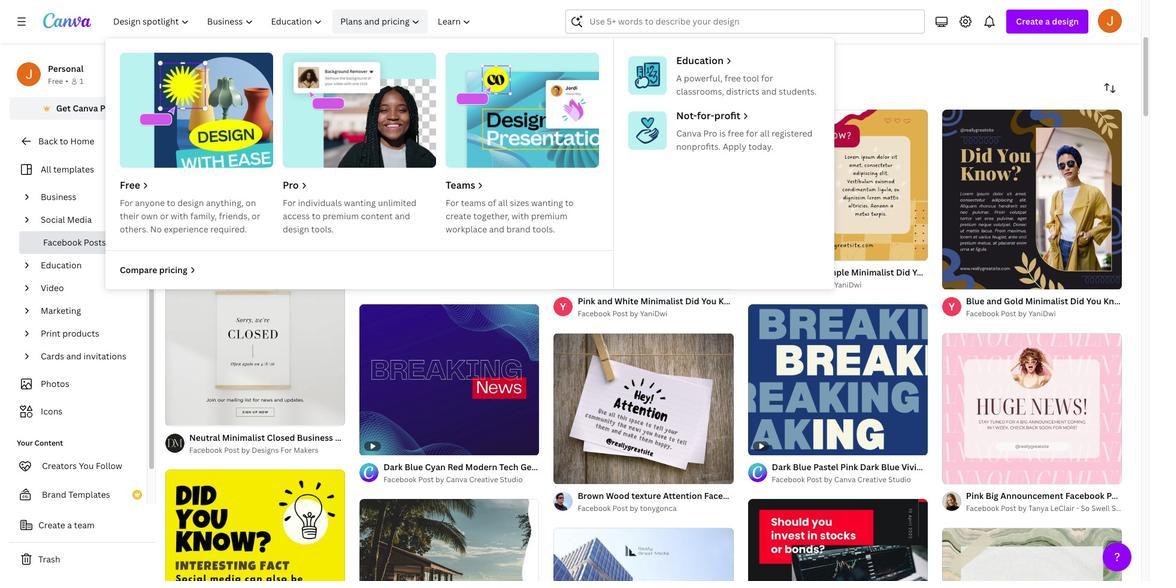 Task type: describe. For each thing, give the bounding box(es) containing it.
orange
[[772, 267, 802, 278]]

tech
[[500, 461, 519, 473]]

by inside pink and white minimalist did you know facebook post facebook post by yanidwi
[[630, 309, 639, 319]]

dark blue cyan red modern tech general news facebook post facebook post by canva creative studio
[[384, 461, 638, 485]]

business inside 'link'
[[41, 191, 76, 203]]

business link
[[36, 186, 140, 209]]

not-for-profit
[[677, 109, 741, 122]]

facebook post by mugen studio link
[[384, 279, 540, 291]]

leclair
[[1051, 504, 1075, 514]]

profit
[[715, 109, 741, 122]]

registered
[[772, 128, 813, 139]]

is
[[720, 128, 726, 139]]

2 creative from the left
[[858, 475, 887, 485]]

and inside for teams of all sizes wanting to create together, with premium workplace and brand tools.
[[489, 224, 505, 235]]

blue and gold minimalist did you know faceb facebook post by yanidwi
[[967, 296, 1151, 319]]

for for education
[[762, 73, 774, 84]]

y link for pink and white minimalist did you know facebook post
[[554, 297, 573, 317]]

studio inside pink big announcement facebook post facebook post by tanya leclair - so swell studio
[[1112, 504, 1135, 514]]

required.
[[210, 224, 247, 235]]

pink big announcement facebook post facebook post by tanya leclair - so swell studio
[[967, 491, 1135, 514]]

all templates link
[[17, 158, 140, 181]]

create a blank news facebook post
[[184, 194, 327, 205]]

facebook post by yanidwi link for white
[[578, 308, 734, 320]]

access
[[283, 210, 310, 222]]

black white rustic photo minimalist editorial facebook post image
[[360, 499, 540, 581]]

minimalist inside neutral minimalist closed business facebook post facebook post by designs for makers
[[222, 432, 265, 443]]

top level navigation element
[[105, 10, 835, 290]]

style button
[[323, 47, 372, 71]]

attention
[[664, 491, 703, 502]]

color button
[[554, 47, 605, 71]]

0 vertical spatial 1
[[238, 54, 242, 64]]

invitations
[[84, 351, 126, 362]]

for anyone to design anything, on their own or with family, friends, or others. no experience required.
[[120, 197, 260, 235]]

a for design
[[1046, 16, 1051, 27]]

1 vertical spatial 1
[[80, 76, 83, 86]]

marketing link
[[36, 300, 140, 322]]

family,
[[190, 210, 217, 222]]

creators you follow
[[42, 460, 122, 472]]

your
[[17, 438, 33, 448]]

by inside the dark blue cyan red modern tech general news facebook post facebook post by canva creative studio
[[436, 475, 444, 485]]

did for white
[[686, 296, 700, 307]]

by inside pink big announcement facebook post facebook post by tanya leclair - so swell studio
[[1019, 504, 1027, 514]]

students.
[[779, 86, 817, 97]]

by inside brown wood texture attention facebook post facebook post by tonygonca
[[630, 504, 639, 514]]

red inside orange red simple minimalist did you know facebook post facebook post by yanidwi
[[804, 267, 820, 278]]

tonygonca
[[641, 504, 677, 514]]

plans and pricing button
[[333, 10, 428, 34]]

for inside neutral minimalist closed business facebook post facebook post by designs for makers
[[281, 445, 292, 455]]

you for gold
[[1087, 296, 1102, 307]]

•
[[65, 76, 68, 86]]

yanidwi image
[[943, 297, 962, 317]]

neutral
[[189, 432, 220, 443]]

canva inside canva pro is free for all registered nonprofits. apply today.
[[677, 128, 702, 139]]

pink for pink big announcement facebook post
[[967, 491, 984, 502]]

education link
[[36, 254, 140, 277]]

facebook post by designs for makers link
[[189, 445, 345, 457]]

blue inside blue and gold minimalist did you know faceb facebook post by yanidwi
[[967, 296, 985, 307]]

to inside for individuals wanting unlimited access to premium content and design tools.
[[312, 210, 321, 222]]

cyan
[[425, 461, 446, 473]]

marketing
[[41, 305, 81, 316]]

post inside facebook post by canva creative studio link
[[807, 475, 823, 485]]

format button
[[260, 47, 318, 71]]

tanya
[[1029, 504, 1049, 514]]

post inside facebook post by mugen studio link
[[419, 280, 434, 290]]

all inside canva pro is free for all registered nonprofits. apply today.
[[761, 128, 770, 139]]

brown wood texture attention facebook post image
[[554, 334, 734, 484]]

cards
[[41, 351, 64, 362]]

you for white
[[702, 296, 717, 307]]

0 vertical spatial news
[[244, 194, 266, 205]]

0 horizontal spatial free
[[48, 76, 63, 86]]

sizes
[[510, 197, 530, 209]]

by inside blue and gold minimalist did you know faceb facebook post by yanidwi
[[1019, 309, 1027, 319]]

pink and white minimalist did you know facebook post link
[[578, 295, 803, 308]]

brown
[[578, 491, 604, 502]]

unlimited
[[378, 197, 417, 209]]

icons
[[41, 406, 63, 417]]

facebook post by canva creative studio
[[772, 475, 912, 485]]

minimalist for gold
[[1026, 296, 1069, 307]]

191 templates
[[165, 82, 222, 94]]

-
[[1077, 504, 1080, 514]]

back
[[38, 135, 58, 147]]

create for create a team
[[38, 520, 65, 531]]

anything,
[[206, 197, 244, 209]]

templates for all templates
[[53, 164, 94, 175]]

news facebook posts templates image
[[867, 0, 1123, 33]]

brand templates link
[[10, 483, 147, 507]]

pink for pink and white minimalist did you know facebook post
[[578, 296, 596, 307]]

together,
[[474, 210, 510, 222]]

all for all templates
[[41, 164, 51, 175]]

free inside a powerful, free tool for classrooms, districts and students.
[[725, 73, 741, 84]]

business inside neutral minimalist closed business facebook post facebook post by designs for makers
[[297, 432, 333, 443]]

brand
[[507, 224, 531, 235]]

big
[[986, 491, 999, 502]]

icons link
[[17, 400, 140, 423]]

free inside button
[[510, 53, 527, 65]]

to inside for teams of all sizes wanting to create together, with premium workplace and brand tools.
[[566, 197, 574, 209]]

tools. inside for teams of all sizes wanting to create together, with premium workplace and brand tools.
[[533, 224, 555, 235]]

Search search field
[[590, 10, 918, 33]]

follow
[[96, 460, 122, 472]]

facebook post by canva creative studio link for facebook post by mugen studio
[[384, 474, 540, 486]]

news inside the dark blue cyan red modern tech general news facebook post facebook post by canva creative studio
[[555, 461, 577, 473]]

know for orange red simple minimalist did you know facebook post
[[930, 267, 953, 278]]

1 vertical spatial education
[[41, 260, 82, 271]]

print products link
[[36, 322, 140, 345]]

makers
[[294, 445, 319, 455]]

creative inside the dark blue cyan red modern tech general news facebook post facebook post by canva creative studio
[[469, 475, 499, 485]]

did for gold
[[1071, 296, 1085, 307]]

red and white creative microblog breaking news facebook post image
[[554, 529, 734, 581]]

home
[[70, 135, 94, 147]]

modern
[[466, 461, 498, 473]]

facebook posts
[[43, 237, 106, 248]]

friends,
[[219, 210, 250, 222]]

cards and invitations
[[41, 351, 126, 362]]

teams
[[446, 179, 476, 192]]

education inside plans and pricing menu
[[677, 54, 724, 67]]

create
[[446, 210, 472, 222]]

know for pink and white minimalist did you know facebook post
[[719, 296, 742, 307]]

to inside for anyone to design anything, on their own or with family, friends, or others. no experience required.
[[167, 197, 176, 209]]

for teams of all sizes wanting to create together, with premium workplace and brand tools.
[[446, 197, 574, 235]]

create a blank news facebook post link
[[165, 110, 345, 261]]

cards and invitations link
[[36, 345, 140, 368]]

templates for 191 templates
[[181, 82, 222, 94]]

faceb
[[1129, 296, 1151, 307]]

y link for blue and gold minimalist did you know faceb
[[943, 297, 962, 317]]

post inside blue and gold minimalist did you know faceb facebook post by yanidwi
[[1002, 309, 1017, 319]]

did for simple
[[897, 267, 911, 278]]

social
[[41, 214, 65, 225]]

a for team
[[67, 520, 72, 531]]

compare pricing
[[120, 264, 188, 276]]

all for all filters
[[189, 53, 200, 65]]

yanidwi for simple
[[835, 280, 862, 290]]

general
[[521, 461, 553, 473]]

2 vertical spatial pro
[[283, 179, 299, 192]]

for for not-for-profit
[[747, 128, 758, 139]]

mugen
[[446, 280, 470, 290]]

with for free
[[171, 210, 188, 222]]

and inside blue and gold minimalist did you know faceb facebook post by yanidwi
[[987, 296, 1003, 307]]

yanidwi element for pink
[[554, 297, 573, 317]]

plans and pricing
[[341, 16, 410, 27]]

you inside "link"
[[79, 460, 94, 472]]

canva pro is free for all registered nonprofits. apply today.
[[677, 128, 813, 152]]

own
[[141, 210, 158, 222]]

all templates
[[41, 164, 94, 175]]

free •
[[48, 76, 68, 86]]

white
[[615, 296, 639, 307]]

back to home link
[[10, 129, 156, 153]]

creators
[[42, 460, 77, 472]]

1 or from the left
[[160, 210, 169, 222]]

pink and white minimalist did you know facebook post facebook post by yanidwi
[[578, 296, 803, 319]]

trash link
[[10, 548, 156, 572]]

with for teams
[[512, 210, 529, 222]]

by inside neutral minimalist closed business facebook post facebook post by designs for makers
[[241, 445, 250, 455]]



Task type: vqa. For each thing, say whether or not it's contained in the screenshot.
2nd YaniDwi Element from left
yes



Task type: locate. For each thing, give the bounding box(es) containing it.
facebook post by yanidwi link down simple
[[772, 279, 928, 291]]

pro
[[100, 103, 114, 114], [704, 128, 718, 139], [283, 179, 299, 192]]

format
[[268, 53, 297, 65]]

and inside 'plans and pricing' popup button
[[365, 16, 380, 27]]

for inside a powerful, free tool for classrooms, districts and students.
[[762, 73, 774, 84]]

create inside create a blank news facebook post element
[[184, 194, 211, 205]]

0 horizontal spatial did
[[686, 296, 700, 307]]

1 horizontal spatial pro
[[283, 179, 299, 192]]

and inside for individuals wanting unlimited access to premium content and design tools.
[[395, 210, 410, 222]]

design inside for individuals wanting unlimited access to premium content and design tools.
[[283, 224, 309, 235]]

all up today.
[[761, 128, 770, 139]]

pink big announcement facebook post image
[[943, 334, 1123, 484]]

apply
[[723, 141, 747, 152]]

1 y link from the left
[[554, 297, 573, 317]]

facebook post by yanidwi link for gold
[[967, 308, 1123, 320]]

pricing up the theme
[[382, 16, 410, 27]]

post inside create a blank news facebook post element
[[309, 194, 327, 205]]

1 horizontal spatial wanting
[[532, 197, 563, 209]]

orange red simple minimalist did you know facebook post image
[[748, 110, 928, 261]]

yanidwi inside blue and gold minimalist did you know faceb facebook post by yanidwi
[[1029, 309, 1057, 319]]

social media
[[41, 214, 92, 225]]

create inside the 'create a design' dropdown button
[[1017, 16, 1044, 27]]

yanidwi
[[835, 280, 862, 290], [641, 309, 668, 319], [1029, 309, 1057, 319]]

pink right yanidwi icon
[[578, 296, 596, 307]]

neutral minimalist closed business facebook post image
[[165, 275, 345, 426]]

2 tools. from the left
[[533, 224, 555, 235]]

2 horizontal spatial free
[[510, 53, 527, 65]]

0 horizontal spatial or
[[160, 210, 169, 222]]

minimalist inside orange red simple minimalist did you know facebook post facebook post by yanidwi
[[852, 267, 895, 278]]

free inside canva pro is free for all registered nonprofits. apply today.
[[728, 128, 745, 139]]

design inside for anyone to design anything, on their own or with family, friends, or others. no experience required.
[[178, 197, 204, 209]]

all down back
[[41, 164, 51, 175]]

and
[[365, 16, 380, 27], [762, 86, 777, 97], [395, 210, 410, 222], [489, 224, 505, 235], [598, 296, 613, 307], [987, 296, 1003, 307], [66, 351, 82, 362]]

facebook post by tonygonca link
[[578, 503, 734, 515]]

design inside dropdown button
[[1053, 16, 1080, 27]]

tools. right brand
[[533, 224, 555, 235]]

wanting up the content
[[344, 197, 376, 209]]

canva inside button
[[73, 103, 98, 114]]

brown wood texture attention facebook post facebook post by tonygonca
[[578, 491, 764, 514]]

for up access
[[283, 197, 296, 209]]

premium right together,
[[532, 210, 568, 222]]

templates
[[68, 489, 110, 501]]

free right feature button
[[510, 53, 527, 65]]

red inside the dark blue cyan red modern tech general news facebook post facebook post by canva creative studio
[[448, 461, 464, 473]]

closed
[[267, 432, 295, 443]]

neutral minimalist closed business facebook post link
[[189, 431, 395, 445]]

blue and gold minimalist did you know faceb link
[[967, 295, 1151, 308]]

1 horizontal spatial business
[[297, 432, 333, 443]]

canva inside the dark blue cyan red modern tech general news facebook post facebook post by canva creative studio
[[446, 475, 468, 485]]

0 vertical spatial red
[[804, 267, 820, 278]]

1 horizontal spatial facebook post by canva creative studio link
[[772, 474, 928, 486]]

on
[[246, 197, 256, 209]]

blue right yanidwi image
[[967, 296, 985, 307]]

wanting right sizes
[[532, 197, 563, 209]]

all left (1)
[[639, 53, 649, 65]]

1 vertical spatial all
[[41, 164, 51, 175]]

all inside button
[[639, 53, 649, 65]]

your content
[[17, 438, 63, 448]]

did inside pink and white minimalist did you know facebook post facebook post by yanidwi
[[686, 296, 700, 307]]

yellow did you know interesting fact facebook post image
[[165, 470, 345, 581]]

2 premium from the left
[[532, 210, 568, 222]]

2 wanting from the left
[[532, 197, 563, 209]]

team
[[74, 520, 95, 531]]

1 vertical spatial a
[[213, 194, 218, 205]]

back to home
[[38, 135, 94, 147]]

tool
[[743, 73, 760, 84]]

y link
[[554, 297, 573, 317], [943, 297, 962, 317]]

for-
[[698, 109, 715, 122]]

1 vertical spatial pink
[[967, 491, 984, 502]]

brand
[[42, 489, 66, 501]]

announcement
[[1001, 491, 1064, 502]]

2 horizontal spatial pro
[[704, 128, 718, 139]]

1 tools. from the left
[[311, 224, 334, 235]]

with up experience
[[171, 210, 188, 222]]

1 horizontal spatial 1
[[238, 54, 242, 64]]

0 horizontal spatial for
[[747, 128, 758, 139]]

1 horizontal spatial a
[[213, 194, 218, 205]]

0 horizontal spatial facebook post by canva creative studio link
[[384, 474, 540, 486]]

None search field
[[566, 10, 926, 34]]

1 vertical spatial free
[[48, 76, 63, 86]]

blank
[[220, 194, 242, 205]]

free button
[[503, 47, 549, 71]]

black modern invest in stocks or bonds news facebook post template image
[[748, 500, 928, 581]]

others.
[[120, 224, 148, 235]]

feature button
[[438, 47, 498, 71]]

wanting
[[344, 197, 376, 209], [532, 197, 563, 209]]

1 vertical spatial pricing
[[159, 264, 188, 276]]

yanidwi inside pink and white minimalist did you know facebook post facebook post by yanidwi
[[641, 309, 668, 319]]

facebook post by yanidwi link down white
[[578, 308, 734, 320]]

design left jeremy miller 'icon'
[[1053, 16, 1080, 27]]

all inside for teams of all sizes wanting to create together, with premium workplace and brand tools.
[[499, 197, 508, 209]]

0 horizontal spatial premium
[[323, 210, 359, 222]]

1 vertical spatial for
[[747, 128, 758, 139]]

with inside for anyone to design anything, on their own or with family, friends, or others. no experience required.
[[171, 210, 188, 222]]

pro inside canva pro is free for all registered nonprofits. apply today.
[[704, 128, 718, 139]]

a inside create a team button
[[67, 520, 72, 531]]

0 horizontal spatial news
[[244, 194, 266, 205]]

all left "filters"
[[189, 53, 200, 65]]

pricing inside popup button
[[382, 16, 410, 27]]

facebook post by tanya leclair - so swell studio link
[[967, 503, 1135, 515]]

2 vertical spatial create
[[38, 520, 65, 531]]

dark
[[384, 461, 403, 473]]

minimalist right simple
[[852, 267, 895, 278]]

for for pro
[[283, 197, 296, 209]]

0 horizontal spatial facebook post by yanidwi link
[[578, 308, 734, 320]]

with down sizes
[[512, 210, 529, 222]]

create a blank news facebook post element
[[165, 110, 345, 261]]

yanidwi image
[[554, 297, 573, 317]]

video link
[[36, 277, 140, 300]]

2 or from the left
[[252, 210, 260, 222]]

1 vertical spatial design
[[178, 197, 204, 209]]

blue inside the dark blue cyan red modern tech general news facebook post facebook post by canva creative studio
[[405, 461, 423, 473]]

yanidwi element
[[554, 297, 573, 317], [943, 297, 962, 317]]

news right the blank on the top of page
[[244, 194, 266, 205]]

0 horizontal spatial know
[[719, 296, 742, 307]]

0 vertical spatial all
[[189, 53, 200, 65]]

know inside orange red simple minimalist did you know facebook post facebook post by yanidwi
[[930, 267, 953, 278]]

did inside orange red simple minimalist did you know facebook post facebook post by yanidwi
[[897, 267, 911, 278]]

wanting inside for teams of all sizes wanting to create together, with premium workplace and brand tools.
[[532, 197, 563, 209]]

know
[[930, 267, 953, 278], [719, 296, 742, 307], [1104, 296, 1127, 307]]

1 yanidwi element from the left
[[554, 297, 573, 317]]

with inside for teams of all sizes wanting to create together, with premium workplace and brand tools.
[[512, 210, 529, 222]]

tools. inside for individuals wanting unlimited access to premium content and design tools.
[[311, 224, 334, 235]]

create for create a design
[[1017, 16, 1044, 27]]

1 vertical spatial red
[[448, 461, 464, 473]]

all right of
[[499, 197, 508, 209]]

0 horizontal spatial yanidwi
[[641, 309, 668, 319]]

design down access
[[283, 224, 309, 235]]

you for simple
[[913, 267, 928, 278]]

0 horizontal spatial business
[[41, 191, 76, 203]]

2 vertical spatial a
[[67, 520, 72, 531]]

blue and gold minimalist did you know facebook post image
[[943, 110, 1123, 290]]

0 vertical spatial for
[[762, 73, 774, 84]]

red and white modern earthquake news facebook post image
[[360, 110, 540, 261]]

1 horizontal spatial blue
[[967, 296, 985, 307]]

texture
[[632, 491, 662, 502]]

premium inside for teams of all sizes wanting to create together, with premium workplace and brand tools.
[[532, 210, 568, 222]]

all inside all templates link
[[41, 164, 51, 175]]

1 vertical spatial business
[[297, 432, 333, 443]]

today.
[[749, 141, 774, 152]]

a inside the 'create a design' dropdown button
[[1046, 16, 1051, 27]]

Sort by button
[[1099, 76, 1123, 100]]

canva
[[73, 103, 98, 114], [677, 128, 702, 139], [446, 475, 468, 485], [835, 475, 856, 485]]

social media link
[[36, 209, 140, 231]]

print products
[[41, 328, 99, 339]]

dark blue cyan red modern tech general news facebook post link
[[384, 461, 638, 474]]

free
[[510, 53, 527, 65], [48, 76, 63, 86], [120, 179, 140, 192]]

0 horizontal spatial wanting
[[344, 197, 376, 209]]

news right the general at the left bottom of page
[[555, 461, 577, 473]]

1 vertical spatial pro
[[704, 128, 718, 139]]

for inside canva pro is free for all registered nonprofits. apply today.
[[747, 128, 758, 139]]

photos
[[41, 378, 69, 390]]

1 horizontal spatial red
[[804, 267, 820, 278]]

for
[[120, 197, 133, 209], [283, 197, 296, 209], [446, 197, 459, 209], [281, 445, 292, 455]]

1 with from the left
[[171, 210, 188, 222]]

1 horizontal spatial premium
[[532, 210, 568, 222]]

minimalist inside blue and gold minimalist did you know faceb facebook post by yanidwi
[[1026, 296, 1069, 307]]

2 facebook post by canva creative studio link from the left
[[772, 474, 928, 486]]

0 vertical spatial all
[[639, 53, 649, 65]]

2 vertical spatial all
[[499, 197, 508, 209]]

and right plans
[[365, 16, 380, 27]]

free up anyone
[[120, 179, 140, 192]]

0 vertical spatial pink
[[578, 296, 596, 307]]

1 creative from the left
[[469, 475, 499, 485]]

1 horizontal spatial all
[[189, 53, 200, 65]]

191
[[165, 82, 179, 94]]

compare
[[120, 264, 157, 276]]

you inside orange red simple minimalist did you know facebook post facebook post by yanidwi
[[913, 267, 928, 278]]

for inside for teams of all sizes wanting to create together, with premium workplace and brand tools.
[[446, 197, 459, 209]]

0 horizontal spatial pricing
[[159, 264, 188, 276]]

trash
[[38, 554, 60, 565]]

green marble paper tape important notice facebook post image
[[943, 529, 1123, 581]]

0 horizontal spatial templates
[[53, 164, 94, 175]]

0 horizontal spatial design
[[178, 197, 204, 209]]

2 horizontal spatial know
[[1104, 296, 1127, 307]]

know for blue and gold minimalist did you know faceb
[[1104, 296, 1127, 307]]

plans and pricing menu
[[105, 38, 835, 290]]

2 horizontal spatial did
[[1071, 296, 1085, 307]]

and inside a powerful, free tool for classrooms, districts and students.
[[762, 86, 777, 97]]

0 horizontal spatial education
[[41, 260, 82, 271]]

free inside plans and pricing menu
[[120, 179, 140, 192]]

1 horizontal spatial design
[[283, 224, 309, 235]]

1 horizontal spatial or
[[252, 210, 260, 222]]

templates right 191
[[181, 82, 222, 94]]

experience
[[164, 224, 208, 235]]

1 vertical spatial free
[[728, 128, 745, 139]]

print
[[41, 328, 60, 339]]

0 horizontal spatial all
[[41, 164, 51, 175]]

feature
[[445, 53, 476, 65]]

1 horizontal spatial all
[[639, 53, 649, 65]]

by inside orange red simple minimalist did you know facebook post facebook post by yanidwi
[[824, 280, 833, 290]]

0 horizontal spatial with
[[171, 210, 188, 222]]

2 horizontal spatial create
[[1017, 16, 1044, 27]]

2 with from the left
[[512, 210, 529, 222]]

jeremy miller image
[[1099, 9, 1123, 33]]

get
[[56, 103, 71, 114]]

media
[[67, 214, 92, 225]]

business up social
[[41, 191, 76, 203]]

tools. down individuals at the top
[[311, 224, 334, 235]]

1 horizontal spatial news
[[555, 461, 577, 473]]

2 horizontal spatial yanidwi
[[1029, 309, 1057, 319]]

for down neutral minimalist closed business facebook post link
[[281, 445, 292, 455]]

pink inside pink big announcement facebook post facebook post by tanya leclair - so swell studio
[[967, 491, 984, 502]]

did inside blue and gold minimalist did you know faceb facebook post by yanidwi
[[1071, 296, 1085, 307]]

yanidwi inside orange red simple minimalist did you know facebook post facebook post by yanidwi
[[835, 280, 862, 290]]

for inside for individuals wanting unlimited access to premium content and design tools.
[[283, 197, 296, 209]]

for
[[762, 73, 774, 84], [747, 128, 758, 139]]

0 horizontal spatial yanidwi element
[[554, 297, 573, 317]]

create inside create a team button
[[38, 520, 65, 531]]

create a design button
[[1007, 10, 1089, 34]]

business up makers
[[297, 432, 333, 443]]

blue right the dark
[[405, 461, 423, 473]]

0 horizontal spatial pro
[[100, 103, 114, 114]]

theme button
[[377, 47, 433, 71]]

education up powerful, at right
[[677, 54, 724, 67]]

red left simple
[[804, 267, 820, 278]]

pink big announcement facebook post link
[[967, 490, 1125, 503]]

free left •
[[48, 76, 63, 86]]

facebook post by canva creative studio link for facebook post by yanidwi
[[772, 474, 928, 486]]

video
[[41, 282, 64, 294]]

facebook inside blue and gold minimalist did you know faceb facebook post by yanidwi
[[967, 309, 1000, 319]]

yanidwi down blue and gold minimalist did you know faceb link
[[1029, 309, 1057, 319]]

filters
[[202, 53, 228, 65]]

1 horizontal spatial pricing
[[382, 16, 410, 27]]

you inside pink and white minimalist did you know facebook post facebook post by yanidwi
[[702, 296, 717, 307]]

you inside blue and gold minimalist did you know faceb facebook post by yanidwi
[[1087, 296, 1102, 307]]

minimalist right gold
[[1026, 296, 1069, 307]]

pro up access
[[283, 179, 299, 192]]

0 horizontal spatial creative
[[469, 475, 499, 485]]

for up create
[[446, 197, 459, 209]]

0 horizontal spatial create
[[38, 520, 65, 531]]

0 horizontal spatial all
[[499, 197, 508, 209]]

premium inside for individuals wanting unlimited access to premium content and design tools.
[[323, 210, 359, 222]]

tools.
[[311, 224, 334, 235], [533, 224, 555, 235]]

0 horizontal spatial tools.
[[311, 224, 334, 235]]

2 yanidwi element from the left
[[943, 297, 962, 317]]

minimalist for white
[[641, 296, 684, 307]]

for right tool
[[762, 73, 774, 84]]

1 horizontal spatial creative
[[858, 475, 887, 485]]

0 vertical spatial free
[[510, 53, 527, 65]]

a for blank
[[213, 194, 218, 205]]

wanting inside for individuals wanting unlimited access to premium content and design tools.
[[344, 197, 376, 209]]

orange red simple minimalist did you know facebook post link
[[772, 266, 1014, 279]]

1 facebook post by canva creative studio link from the left
[[384, 474, 540, 486]]

1 horizontal spatial facebook post by yanidwi link
[[772, 279, 928, 291]]

1 horizontal spatial know
[[930, 267, 953, 278]]

(1)
[[651, 53, 661, 65]]

0 vertical spatial free
[[725, 73, 741, 84]]

for up their
[[120, 197, 133, 209]]

wood
[[606, 491, 630, 502]]

1 vertical spatial blue
[[405, 461, 423, 473]]

premium down individuals at the top
[[323, 210, 359, 222]]

1 horizontal spatial pink
[[967, 491, 984, 502]]

0 vertical spatial design
[[1053, 16, 1080, 27]]

minimalist for simple
[[852, 267, 895, 278]]

studio inside facebook post by mugen studio link
[[471, 280, 494, 290]]

design up family,
[[178, 197, 204, 209]]

0 vertical spatial a
[[1046, 16, 1051, 27]]

templates down the back to home at the top left
[[53, 164, 94, 175]]

a inside create a blank news facebook post element
[[213, 194, 218, 205]]

0 horizontal spatial pink
[[578, 296, 596, 307]]

and right "cards"
[[66, 351, 82, 362]]

0 horizontal spatial 1
[[80, 76, 83, 86]]

1 vertical spatial news
[[555, 461, 577, 473]]

0 horizontal spatial red
[[448, 461, 464, 473]]

for for teams
[[446, 197, 459, 209]]

to right anyone
[[167, 197, 176, 209]]

by
[[436, 280, 444, 290], [824, 280, 833, 290], [630, 309, 639, 319], [1019, 309, 1027, 319], [241, 445, 250, 455], [436, 475, 444, 485], [824, 475, 833, 485], [630, 504, 639, 514], [1019, 504, 1027, 514]]

1 horizontal spatial yanidwi
[[835, 280, 862, 290]]

pro left the is
[[704, 128, 718, 139]]

know inside blue and gold minimalist did you know faceb facebook post by yanidwi
[[1104, 296, 1127, 307]]

studio inside the dark blue cyan red modern tech general news facebook post facebook post by canva creative studio
[[500, 475, 523, 485]]

to right back
[[60, 135, 68, 147]]

pink and white minimalist did you know facebook post image
[[554, 110, 734, 290]]

and inside the cards and invitations "link"
[[66, 351, 82, 362]]

1 premium from the left
[[323, 210, 359, 222]]

and down the unlimited
[[395, 210, 410, 222]]

yanidwi element for blue
[[943, 297, 962, 317]]

pricing right compare
[[159, 264, 188, 276]]

and down together,
[[489, 224, 505, 235]]

for inside for anyone to design anything, on their own or with family, friends, or others. no experience required.
[[120, 197, 133, 209]]

minimalist up designs
[[222, 432, 265, 443]]

and inside pink and white minimalist did you know facebook post facebook post by yanidwi
[[598, 296, 613, 307]]

1 horizontal spatial for
[[762, 73, 774, 84]]

1 horizontal spatial templates
[[181, 82, 222, 94]]

personal
[[48, 63, 84, 74]]

2 horizontal spatial design
[[1053, 16, 1080, 27]]

pro up back to home link
[[100, 103, 114, 114]]

create for create a blank news facebook post
[[184, 194, 211, 205]]

creators you follow link
[[10, 454, 147, 478]]

for individuals wanting unlimited access to premium content and design tools.
[[283, 197, 417, 235]]

red right cyan
[[448, 461, 464, 473]]

0 vertical spatial create
[[1017, 16, 1044, 27]]

or right own
[[160, 210, 169, 222]]

of
[[488, 197, 497, 209]]

2 vertical spatial design
[[283, 224, 309, 235]]

facebook post by yanidwi link for simple
[[772, 279, 928, 291]]

minimalist inside pink and white minimalist did you know facebook post facebook post by yanidwi
[[641, 296, 684, 307]]

2 vertical spatial free
[[120, 179, 140, 192]]

and left white
[[598, 296, 613, 307]]

a
[[677, 73, 682, 84]]

plans
[[341, 16, 363, 27]]

free up the districts
[[725, 73, 741, 84]]

0 vertical spatial blue
[[967, 296, 985, 307]]

1 filter options selected element
[[233, 52, 247, 67]]

post
[[309, 194, 327, 205], [996, 267, 1014, 278], [419, 280, 434, 290], [807, 280, 823, 290], [785, 296, 803, 307], [613, 309, 628, 319], [1002, 309, 1017, 319], [376, 432, 395, 443], [224, 445, 240, 455], [620, 461, 638, 473], [419, 475, 434, 485], [807, 475, 823, 485], [746, 491, 764, 502], [1107, 491, 1125, 502], [613, 504, 628, 514], [1002, 504, 1017, 514]]

for up today.
[[747, 128, 758, 139]]

powerful,
[[684, 73, 723, 84]]

yanidwi for white
[[641, 309, 668, 319]]

1 vertical spatial templates
[[53, 164, 94, 175]]

yanidwi down pink and white minimalist did you know facebook post link
[[641, 309, 668, 319]]

1 horizontal spatial free
[[120, 179, 140, 192]]

free up apply
[[728, 128, 745, 139]]

pricing inside menu
[[159, 264, 188, 276]]

1 right "filters"
[[238, 54, 242, 64]]

pro inside button
[[100, 103, 114, 114]]

0 vertical spatial templates
[[181, 82, 222, 94]]

free
[[725, 73, 741, 84], [728, 128, 745, 139]]

neutral minimalist closed business facebook post facebook post by designs for makers
[[189, 432, 395, 455]]

facebook post by yanidwi link down gold
[[967, 308, 1123, 320]]

orange red simple minimalist did you know facebook post facebook post by yanidwi
[[772, 267, 1014, 290]]

to right sizes
[[566, 197, 574, 209]]

1 horizontal spatial with
[[512, 210, 529, 222]]

0 horizontal spatial y link
[[554, 297, 573, 317]]

create a team
[[38, 520, 95, 531]]

2 horizontal spatial facebook post by yanidwi link
[[967, 308, 1123, 320]]

know inside pink and white minimalist did you know facebook post facebook post by yanidwi
[[719, 296, 742, 307]]

yanidwi down simple
[[835, 280, 862, 290]]

districts
[[727, 86, 760, 97]]

or down on
[[252, 210, 260, 222]]

1 horizontal spatial tools.
[[533, 224, 555, 235]]

minimalist right white
[[641, 296, 684, 307]]

brown wood texture attention facebook post link
[[578, 490, 764, 503]]

pink inside pink and white minimalist did you know facebook post facebook post by yanidwi
[[578, 296, 596, 307]]

education up video at left
[[41, 260, 82, 271]]

to down individuals at the top
[[312, 210, 321, 222]]

and left gold
[[987, 296, 1003, 307]]

content
[[35, 438, 63, 448]]

0 vertical spatial education
[[677, 54, 724, 67]]

0 horizontal spatial blue
[[405, 461, 423, 473]]

with
[[171, 210, 188, 222], [512, 210, 529, 222]]

no
[[150, 224, 162, 235]]

1 wanting from the left
[[344, 197, 376, 209]]

1 vertical spatial all
[[761, 128, 770, 139]]

facebook post by yanidwi link
[[772, 279, 928, 291], [578, 308, 734, 320], [967, 308, 1123, 320]]

1 right •
[[80, 76, 83, 86]]

and right the districts
[[762, 86, 777, 97]]

1 horizontal spatial education
[[677, 54, 724, 67]]

pink left big
[[967, 491, 984, 502]]

2 y link from the left
[[943, 297, 962, 317]]

for for free
[[120, 197, 133, 209]]



